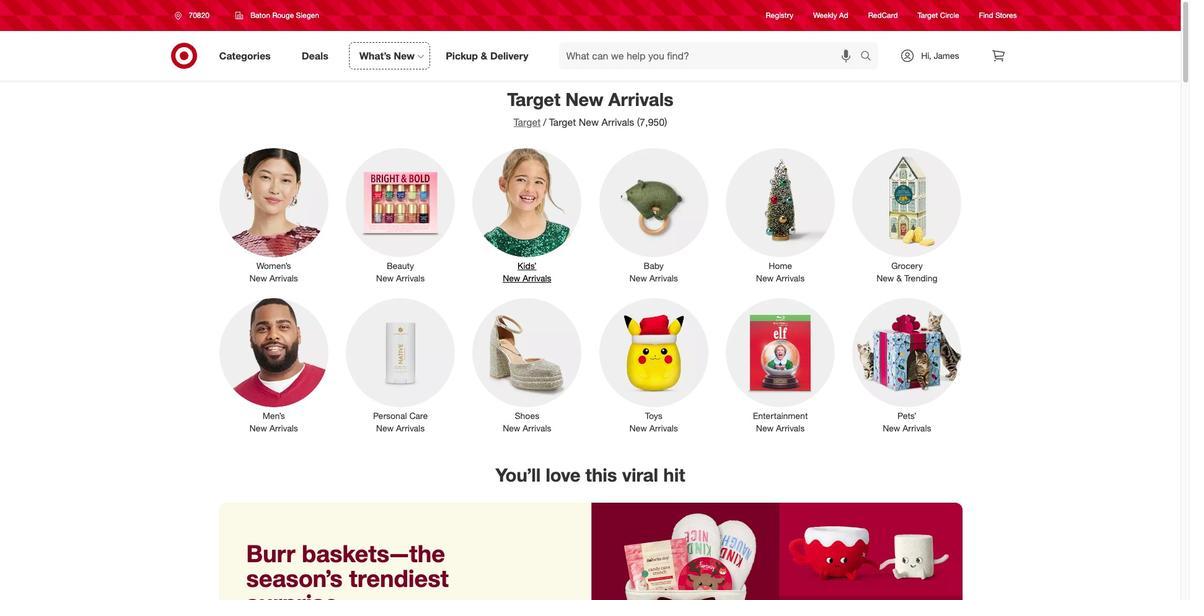Task type: locate. For each thing, give the bounding box(es) containing it.
arrivals down the "men's"
[[270, 423, 298, 434]]

new inside baby new arrivals
[[630, 273, 647, 283]]

target left /
[[514, 116, 541, 128]]

arrivals inside beauty new arrivals
[[396, 273, 425, 283]]

burr
[[246, 540, 296, 568]]

hit
[[664, 464, 686, 486]]

baskets—the
[[302, 540, 445, 568]]

new for target
[[566, 88, 604, 110]]

new for entertainment
[[757, 423, 774, 434]]

arrivals down beauty
[[396, 273, 425, 283]]

new inside toys new arrivals
[[630, 423, 647, 434]]

new inside men's new arrivals
[[250, 423, 267, 434]]

shoes
[[515, 411, 540, 421]]

target circle
[[918, 11, 960, 20]]

new for shoes
[[503, 423, 521, 434]]

home new arrivals
[[757, 260, 805, 283]]

pickup & delivery link
[[435, 42, 544, 69]]

new inside beauty new arrivals
[[376, 273, 394, 283]]

categories
[[219, 49, 271, 62]]

1 vertical spatial &
[[897, 273, 902, 283]]

arrivals inside women's new arrivals
[[270, 273, 298, 283]]

new inside home new arrivals
[[757, 273, 774, 283]]

beauty
[[387, 260, 414, 271]]

entertainment
[[753, 411, 808, 421]]

grocery new & trending
[[877, 260, 938, 283]]

new inside women's new arrivals
[[250, 273, 267, 283]]

pickup
[[446, 49, 478, 62]]

(7,950)
[[637, 116, 668, 128]]

arrivals inside entertainment new arrivals
[[776, 423, 805, 434]]

arrivals left (7,950) on the top right of the page
[[602, 116, 635, 128]]

season's
[[246, 564, 343, 593]]

target left circle
[[918, 11, 939, 20]]

new for toys
[[630, 423, 647, 434]]

arrivals inside pets' new arrivals
[[903, 423, 932, 434]]

delivery
[[491, 49, 529, 62]]

what's
[[360, 49, 391, 62]]

&
[[481, 49, 488, 62], [897, 273, 902, 283]]

arrivals down pets'
[[903, 423, 932, 434]]

new for women's
[[250, 273, 267, 283]]

registry
[[766, 11, 794, 20]]

hi,
[[922, 50, 932, 61]]

care
[[410, 411, 428, 421]]

new inside kids' new arrivals
[[503, 273, 521, 283]]

new
[[394, 49, 415, 62], [566, 88, 604, 110], [579, 116, 599, 128], [250, 273, 267, 283], [376, 273, 394, 283], [503, 273, 521, 283], [630, 273, 647, 283], [757, 273, 774, 283], [877, 273, 895, 283], [250, 423, 267, 434], [376, 423, 394, 434], [503, 423, 521, 434], [630, 423, 647, 434], [757, 423, 774, 434], [883, 423, 901, 434]]

1 horizontal spatial &
[[897, 273, 902, 283]]

love
[[546, 464, 581, 486]]

arrivals for toys
[[650, 423, 678, 434]]

& right pickup at the top left
[[481, 49, 488, 62]]

target
[[918, 11, 939, 20], [507, 88, 561, 110], [514, 116, 541, 128], [549, 116, 576, 128]]

toys new arrivals
[[630, 411, 678, 434]]

kids' new arrivals
[[503, 260, 552, 283]]

arrivals down home
[[776, 273, 805, 283]]

new inside entertainment new arrivals
[[757, 423, 774, 434]]

arrivals inside men's new arrivals
[[270, 423, 298, 434]]

new for kids'
[[503, 273, 521, 283]]

grocery
[[892, 260, 923, 271]]

baby new arrivals
[[630, 260, 678, 283]]

baton
[[250, 11, 270, 20]]

baton rouge siegen button
[[228, 4, 327, 27]]

siegen
[[296, 11, 319, 20]]

arrivals down shoes
[[523, 423, 552, 434]]

arrivals for men's
[[270, 423, 298, 434]]

arrivals up (7,950) on the top right of the page
[[609, 88, 674, 110]]

arrivals inside shoes new arrivals
[[523, 423, 552, 434]]

categories link
[[209, 42, 286, 69]]

pets'
[[898, 411, 917, 421]]

arrivals down kids' at the left top of page
[[523, 273, 552, 283]]

new for grocery
[[877, 273, 895, 283]]

arrivals down toys
[[650, 423, 678, 434]]

new inside pets' new arrivals
[[883, 423, 901, 434]]

target link
[[514, 116, 541, 128]]

0 vertical spatial &
[[481, 49, 488, 62]]

arrivals down care
[[396, 423, 425, 434]]

deals link
[[291, 42, 344, 69]]

viral
[[622, 464, 659, 486]]

new for beauty
[[376, 273, 394, 283]]

arrivals inside toys new arrivals
[[650, 423, 678, 434]]

hi, james
[[922, 50, 960, 61]]

70820
[[189, 11, 210, 20]]

men's
[[263, 411, 285, 421]]

pets' new arrivals
[[883, 411, 932, 434]]

women's
[[257, 260, 291, 271]]

beauty new arrivals
[[376, 260, 425, 283]]

registry link
[[766, 10, 794, 21]]

arrivals
[[609, 88, 674, 110], [602, 116, 635, 128], [270, 273, 298, 283], [396, 273, 425, 283], [523, 273, 552, 283], [650, 273, 678, 283], [776, 273, 805, 283], [270, 423, 298, 434], [396, 423, 425, 434], [523, 423, 552, 434], [650, 423, 678, 434], [776, 423, 805, 434], [903, 423, 932, 434]]

arrivals inside home new arrivals
[[776, 273, 805, 283]]

new for home
[[757, 273, 774, 283]]

you'll
[[496, 464, 541, 486]]

deals
[[302, 49, 329, 62]]

new inside grocery new & trending
[[877, 273, 895, 283]]

search
[[855, 51, 885, 63]]

arrivals inside kids' new arrivals
[[523, 273, 552, 283]]

new inside shoes new arrivals
[[503, 423, 521, 434]]

arrivals down entertainment
[[776, 423, 805, 434]]

70820 button
[[167, 4, 223, 27]]

& down grocery
[[897, 273, 902, 283]]

baby
[[644, 260, 664, 271]]

arrivals inside baby new arrivals
[[650, 273, 678, 283]]

kids'
[[518, 260, 537, 271]]

arrivals down women's
[[270, 273, 298, 283]]

arrivals down baby
[[650, 273, 678, 283]]

entertainment new arrivals
[[753, 411, 808, 434]]

shoes new arrivals
[[503, 411, 552, 434]]

men's new arrivals
[[250, 411, 298, 434]]

surprise
[[246, 589, 338, 600]]

you'll love this viral hit
[[496, 464, 686, 486]]



Task type: describe. For each thing, give the bounding box(es) containing it.
find stores
[[980, 11, 1017, 20]]

find
[[980, 11, 994, 20]]

0 horizontal spatial &
[[481, 49, 488, 62]]

what's new
[[360, 49, 415, 62]]

arrivals for pets'
[[903, 423, 932, 434]]

target new arrivals target / target new arrivals (7,950)
[[507, 88, 674, 128]]

personal care new arrivals
[[373, 411, 428, 434]]

new for baby
[[630, 273, 647, 283]]

arrivals for beauty
[[396, 273, 425, 283]]

new for pets'
[[883, 423, 901, 434]]

arrivals for kids'
[[523, 273, 552, 283]]

target up target link
[[507, 88, 561, 110]]

target right /
[[549, 116, 576, 128]]

trending
[[905, 273, 938, 283]]

james
[[934, 50, 960, 61]]

redcard
[[869, 11, 898, 20]]

& inside grocery new & trending
[[897, 273, 902, 283]]

arrivals inside personal care new arrivals
[[396, 423, 425, 434]]

toys
[[645, 411, 663, 421]]

arrivals for baby
[[650, 273, 678, 283]]

new for what's
[[394, 49, 415, 62]]

this
[[586, 464, 617, 486]]

women's new arrivals
[[250, 260, 298, 283]]

weekly
[[814, 11, 838, 20]]

target circle link
[[918, 10, 960, 21]]

search button
[[855, 42, 885, 72]]

new inside personal care new arrivals
[[376, 423, 394, 434]]

pickup & delivery
[[446, 49, 529, 62]]

arrivals for shoes
[[523, 423, 552, 434]]

weekly ad
[[814, 11, 849, 20]]

/
[[543, 116, 547, 128]]

new for men's
[[250, 423, 267, 434]]

personal
[[373, 411, 407, 421]]

redcard link
[[869, 10, 898, 21]]

ad
[[840, 11, 849, 20]]

arrivals for entertainment
[[776, 423, 805, 434]]

arrivals for women's
[[270, 273, 298, 283]]

find stores link
[[980, 10, 1017, 21]]

home
[[769, 260, 793, 271]]

burr baskets—the season's trendiest surprise
[[246, 540, 449, 600]]

what's new link
[[349, 42, 431, 69]]

circle
[[941, 11, 960, 20]]

baton rouge siegen
[[250, 11, 319, 20]]

weekly ad link
[[814, 10, 849, 21]]

trendiest
[[349, 564, 449, 593]]

What can we help you find? suggestions appear below search field
[[559, 42, 864, 69]]

rouge
[[272, 11, 294, 20]]

stores
[[996, 11, 1017, 20]]

arrivals for target
[[609, 88, 674, 110]]

arrivals for home
[[776, 273, 805, 283]]



Task type: vqa. For each thing, say whether or not it's contained in the screenshot.


